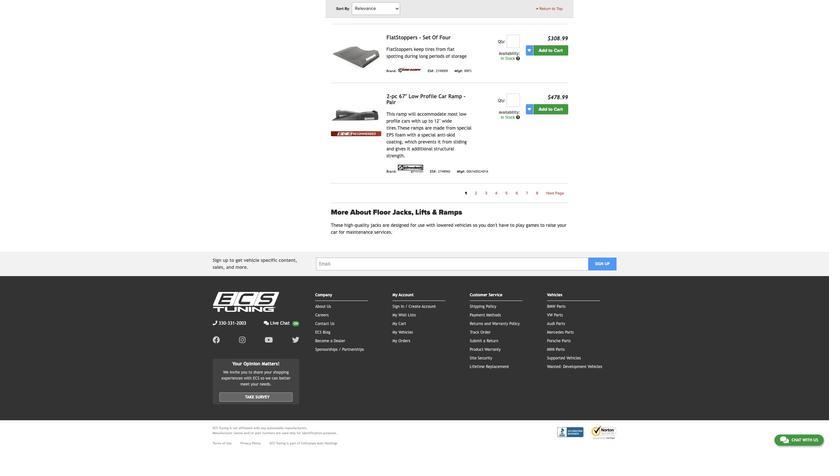 Task type: locate. For each thing, give the bounding box(es) containing it.
warranty down methods
[[492, 322, 509, 327]]

top
[[557, 6, 563, 11]]

of left use
[[223, 442, 226, 446]]

1 stock from the top
[[506, 56, 515, 61]]

1 horizontal spatial are
[[383, 223, 390, 228]]

1 vertical spatial so
[[261, 377, 265, 381]]

and right sales,
[[226, 265, 234, 270]]

2 horizontal spatial sign
[[596, 262, 604, 267]]

330-
[[219, 321, 228, 326]]

so right vehicles
[[473, 223, 478, 228]]

brand:
[[387, 10, 397, 14], [387, 69, 397, 73], [387, 170, 397, 174]]

add to cart for $308.99
[[539, 48, 563, 53]]

4 my from the top
[[393, 331, 398, 335]]

parts up mercedes parts
[[557, 322, 565, 327]]

mfg#: 006160sch01a
[[457, 170, 489, 174]]

1 vertical spatial cart
[[554, 107, 563, 112]]

cart for $308.99
[[554, 48, 563, 53]]

account right create
[[422, 305, 436, 309]]

3 my from the top
[[393, 322, 398, 327]]

/ down dealer
[[339, 348, 341, 352]]

3 brand: from the top
[[387, 170, 397, 174]]

are inside "this ramp will accommodate most low profile cars with up to 12" wide tires.these ramps are made from special eps foam with a special anti-skid coating, which prevents it from sliding and gives it additional structural strength."
[[425, 125, 432, 131]]

shopping
[[273, 371, 289, 375]]

sign for sign up to get vehicle specific content, sales, and more.
[[213, 258, 222, 263]]

0 vertical spatial cart
[[554, 48, 563, 53]]

are left made
[[425, 125, 432, 131]]

maintenance
[[346, 230, 373, 235]]

331-
[[228, 321, 237, 326]]

/ left create
[[406, 305, 408, 309]]

0 vertical spatial flatstoppers
[[387, 34, 418, 41]]

0 horizontal spatial up
[[223, 258, 228, 263]]

0 vertical spatial add
[[539, 48, 548, 53]]

is for part
[[287, 442, 289, 446]]

2-pc 67" low profile car ramp - pair link
[[387, 93, 466, 106]]

is left 'not'
[[230, 427, 232, 431]]

0 vertical spatial is
[[230, 427, 232, 431]]

my for my wish lists
[[393, 313, 398, 318]]

it down which on the top of page
[[407, 146, 411, 152]]

a down ramps on the top
[[418, 132, 420, 138]]

tuning down used
[[276, 442, 286, 446]]

comments image left live
[[264, 321, 269, 326]]

1 horizontal spatial chat
[[792, 439, 802, 443]]

2 add from the top
[[539, 107, 548, 112]]

cart down wish
[[399, 322, 406, 327]]

with inside we invite you to share your shopping experiences with ecs so we can better meet your needs.
[[244, 377, 252, 381]]

wanted:
[[548, 365, 562, 370]]

1 vertical spatial part
[[290, 442, 296, 446]]

1 horizontal spatial you
[[479, 223, 486, 228]]

1 in stock from the top
[[501, 56, 517, 61]]

brand: left aga tools - corporate logo
[[387, 10, 397, 14]]

and down coating,
[[387, 146, 394, 152]]

2 add to cart button from the top
[[534, 104, 569, 115]]

mini
[[548, 348, 555, 352]]

tuning up manufacturer
[[219, 427, 229, 431]]

your up we
[[264, 371, 272, 375]]

0 vertical spatial tuning
[[219, 427, 229, 431]]

to left 12" at top right
[[429, 118, 433, 124]]

invite
[[230, 371, 240, 375]]

0 vertical spatial from
[[436, 47, 446, 52]]

0 vertical spatial special
[[458, 125, 472, 131]]

2 horizontal spatial and
[[485, 322, 491, 327]]

parts right vw
[[554, 313, 563, 318]]

race ramps - corporate logo image
[[398, 68, 421, 72]]

sign for sign up
[[596, 262, 604, 267]]

of left enthusiast at the left bottom
[[297, 442, 300, 446]]

0 vertical spatial it
[[438, 139, 441, 145]]

0 vertical spatial add to cart button
[[534, 45, 569, 56]]

0 vertical spatial and
[[387, 146, 394, 152]]

in stock
[[501, 56, 517, 61], [501, 115, 517, 120]]

you right invite
[[241, 371, 248, 375]]

0 vertical spatial /
[[406, 305, 408, 309]]

up inside sign up to get vehicle specific content, sales, and more.
[[223, 258, 228, 263]]

parts for porsche parts
[[562, 339, 571, 344]]

profile
[[421, 93, 437, 100]]

you inside "these high-quality jacks are designed for use with lowered vehicles so you don't have to play games to raise your car for maintenance services."
[[479, 223, 486, 228]]

1 vertical spatial es#:
[[430, 170, 437, 174]]

parts for mercedes parts
[[565, 331, 574, 335]]

it down anti-
[[438, 139, 441, 145]]

0 vertical spatial part
[[255, 432, 261, 436]]

will
[[409, 112, 416, 117]]

share
[[254, 371, 263, 375]]

part inside the ecs tuning is not affiliated with any automobile manufacturers. manufacturer names and/or part numbers are used only for identification purposes.
[[255, 432, 261, 436]]

brand: down strength.
[[387, 170, 397, 174]]

long
[[420, 54, 428, 59]]

to left share
[[249, 371, 252, 375]]

to left get
[[230, 258, 234, 263]]

0 vertical spatial policy
[[486, 305, 497, 309]]

in for flatstoppers - set of four
[[501, 56, 505, 61]]

1 add to cart button from the top
[[534, 45, 569, 56]]

experiences
[[222, 377, 243, 381]]

0 vertical spatial add to wish list image
[[528, 49, 531, 52]]

with
[[412, 118, 421, 124], [407, 132, 417, 138], [427, 223, 436, 228], [244, 377, 252, 381], [254, 427, 260, 431], [803, 439, 813, 443]]

$308.99
[[548, 35, 569, 42]]

my for my vehicles
[[393, 331, 398, 335]]

add to cart button down the $308.99
[[534, 45, 569, 56]]

your right the "raise"
[[558, 223, 567, 228]]

enthusiast
[[301, 442, 316, 446]]

with inside the ecs tuning is not affiliated with any automobile manufacturers. manufacturer names and/or part numbers are used only for identification purposes.
[[254, 427, 260, 431]]

sign up
[[596, 262, 610, 267]]

customer service
[[470, 293, 503, 298]]

Email email field
[[316, 258, 589, 271]]

warranty up security
[[485, 348, 501, 352]]

account up 'sign in / create account'
[[399, 293, 414, 298]]

0 vertical spatial question circle image
[[517, 57, 520, 61]]

1 vertical spatial chat
[[792, 439, 802, 443]]

to inside we invite you to share your shopping experiences with ecs so we can better meet your needs.
[[249, 371, 252, 375]]

to left top
[[552, 6, 556, 11]]

part down any
[[255, 432, 261, 436]]

vehicles up the orders in the left of the page
[[399, 331, 413, 335]]

from up structural
[[443, 139, 452, 145]]

2 add to cart from the top
[[539, 107, 563, 112]]

0 vertical spatial mfg#:
[[455, 69, 463, 73]]

parts right bmw
[[557, 305, 566, 309]]

sign
[[213, 258, 222, 263], [596, 262, 604, 267], [393, 305, 400, 309]]

four
[[440, 34, 451, 41]]

0 horizontal spatial account
[[399, 293, 414, 298]]

1 vertical spatial add to cart
[[539, 107, 563, 112]]

1 vertical spatial stock
[[506, 115, 515, 120]]

0 vertical spatial add to cart
[[539, 48, 563, 53]]

for right car on the left
[[339, 230, 345, 235]]

2 horizontal spatial up
[[605, 262, 610, 267]]

1 flatstoppers from the top
[[387, 34, 418, 41]]

vehicle
[[244, 258, 260, 263]]

1 vertical spatial us
[[331, 322, 335, 327]]

product warranty
[[470, 348, 501, 352]]

flat
[[448, 47, 455, 52]]

1 horizontal spatial is
[[287, 442, 289, 446]]

2 add to wish list image from the top
[[528, 108, 531, 111]]

we invite you to share your shopping experiences with ecs so we can better meet your needs.
[[222, 371, 291, 387]]

0 horizontal spatial -
[[420, 34, 422, 41]]

you left don't
[[479, 223, 486, 228]]

about us link
[[315, 305, 331, 309]]

of down flat
[[446, 54, 450, 59]]

warranty
[[492, 322, 509, 327], [485, 348, 501, 352]]

from up skid
[[446, 125, 456, 131]]

1 vertical spatial return
[[487, 339, 499, 344]]

0 horizontal spatial and
[[226, 265, 234, 270]]

up inside sign up button
[[605, 262, 610, 267]]

mfg#: left 006160sch01a
[[457, 170, 466, 174]]

submit a return
[[470, 339, 499, 344]]

with inside "these high-quality jacks are designed for use with lowered vehicles so you don't have to play games to raise your car for maintenance services."
[[427, 223, 436, 228]]

are inside the ecs tuning is not affiliated with any automobile manufacturers. manufacturer names and/or part numbers are used only for identification purposes.
[[276, 432, 281, 436]]

es#: for four
[[428, 69, 435, 73]]

from up periods
[[436, 47, 446, 52]]

special up prevents
[[422, 132, 436, 138]]

1 vertical spatial in stock
[[501, 115, 517, 120]]

ecs up manufacturer
[[213, 427, 218, 431]]

track
[[470, 331, 480, 335]]

brand: down spotting
[[387, 69, 397, 73]]

create
[[409, 305, 421, 309]]

0 horizontal spatial so
[[261, 377, 265, 381]]

youtube logo image
[[265, 337, 273, 344]]

2 vertical spatial cart
[[399, 322, 406, 327]]

my up my wish lists link
[[393, 293, 398, 298]]

part down only
[[290, 442, 296, 446]]

1 my from the top
[[393, 293, 398, 298]]

1 vertical spatial and
[[226, 265, 234, 270]]

sign inside button
[[596, 262, 604, 267]]

a right submit
[[484, 339, 486, 344]]

0 horizontal spatial a
[[331, 339, 333, 344]]

1 availability: from the top
[[499, 51, 520, 56]]

services.
[[375, 230, 393, 235]]

my left the orders in the left of the page
[[393, 339, 398, 344]]

1 horizontal spatial /
[[406, 305, 408, 309]]

0 horizontal spatial comments image
[[264, 321, 269, 326]]

parts up porsche parts link
[[565, 331, 574, 335]]

1 vertical spatial comments image
[[781, 437, 790, 445]]

1 horizontal spatial up
[[422, 118, 427, 124]]

es#: left the 2748960
[[430, 170, 437, 174]]

is down used
[[287, 442, 289, 446]]

1 add to wish list image from the top
[[528, 49, 531, 52]]

ecs inside the ecs tuning is not affiliated with any automobile manufacturers. manufacturer names and/or part numbers are used only for identification purposes.
[[213, 427, 218, 431]]

your
[[558, 223, 567, 228], [264, 371, 272, 375], [251, 383, 259, 387]]

in stock for $478.99
[[501, 115, 517, 120]]

es#: for profile
[[430, 170, 437, 174]]

1 qty: from the top
[[498, 39, 506, 44]]

ecs left blog
[[315, 331, 322, 335]]

these
[[331, 223, 343, 228]]

about up careers
[[315, 305, 326, 309]]

es#: 2749009
[[428, 69, 448, 73]]

by
[[345, 6, 350, 11]]

0 horizontal spatial policy
[[252, 442, 261, 446]]

2 question circle image from the top
[[517, 116, 520, 119]]

2748960
[[438, 170, 451, 174]]

add to cart down the $308.99
[[539, 48, 563, 53]]

cart
[[554, 48, 563, 53], [554, 107, 563, 112], [399, 322, 406, 327]]

2 horizontal spatial policy
[[510, 322, 520, 327]]

comments image left chat with us
[[781, 437, 790, 445]]

your right meet
[[251, 383, 259, 387]]

development
[[564, 365, 587, 370]]

my up my vehicles
[[393, 322, 398, 327]]

6
[[516, 191, 518, 196]]

2 in stock from the top
[[501, 115, 517, 120]]

1 vertical spatial tuning
[[276, 442, 286, 446]]

bmw parts link
[[548, 305, 566, 309]]

return right caret up image
[[540, 6, 551, 11]]

and inside "this ramp will accommodate most low profile cars with up to 12" wide tires.these ramps are made from special eps foam with a special anti-skid coating, which prevents it from sliding and gives it additional structural strength."
[[387, 146, 394, 152]]

parts for vw parts
[[554, 313, 563, 318]]

bmw
[[548, 305, 556, 309]]

0 horizontal spatial return
[[487, 339, 499, 344]]

2 my from the top
[[393, 313, 398, 318]]

ecs down numbers in the bottom left of the page
[[270, 442, 275, 446]]

8 link
[[532, 189, 543, 198]]

0 vertical spatial es#:
[[428, 69, 435, 73]]

add for $308.99
[[539, 48, 548, 53]]

flatstoppers inside flatstoppers keep tires from flat spotting during long periods of storage
[[387, 47, 413, 52]]

are down automobile
[[276, 432, 281, 436]]

aga tools - corporate logo image
[[398, 5, 425, 13]]

ecs down share
[[253, 377, 260, 381]]

is for not
[[230, 427, 232, 431]]

you inside we invite you to share your shopping experiences with ecs so we can better meet your needs.
[[241, 371, 248, 375]]

shipping policy link
[[470, 305, 497, 309]]

$478.99
[[548, 94, 569, 101]]

1 horizontal spatial so
[[473, 223, 478, 228]]

my down my cart "link"
[[393, 331, 398, 335]]

2 flatstoppers from the top
[[387, 47, 413, 52]]

1 vertical spatial add to wish list image
[[528, 108, 531, 111]]

cart down $478.99
[[554, 107, 563, 112]]

these high-quality jacks are designed for use with lowered vehicles so you don't have to play games to raise your car for maintenance services.
[[331, 223, 567, 235]]

1 vertical spatial -
[[464, 93, 466, 100]]

2 vertical spatial policy
[[252, 442, 261, 446]]

0 vertical spatial so
[[473, 223, 478, 228]]

parts down porsche parts link
[[556, 348, 565, 352]]

use
[[418, 223, 425, 228]]

1 vertical spatial add
[[539, 107, 548, 112]]

my left wish
[[393, 313, 398, 318]]

1 horizontal spatial policy
[[486, 305, 497, 309]]

1 add to cart from the top
[[539, 48, 563, 53]]

1 vertical spatial add to cart button
[[534, 104, 569, 115]]

chat
[[280, 321, 290, 326], [792, 439, 802, 443]]

shipping
[[470, 305, 485, 309]]

cart down the $308.99
[[554, 48, 563, 53]]

flatstoppers
[[387, 34, 418, 41], [387, 47, 413, 52]]

payment methods
[[470, 313, 501, 318]]

1 link
[[461, 189, 471, 198]]

lifetime replacement link
[[470, 365, 510, 370]]

1 vertical spatial from
[[446, 125, 456, 131]]

1 horizontal spatial a
[[418, 132, 420, 138]]

0 vertical spatial brand:
[[387, 10, 397, 14]]

vehicles right development
[[588, 365, 603, 370]]

1 vertical spatial brand:
[[387, 69, 397, 73]]

special down low on the top of the page
[[458, 125, 472, 131]]

bmw parts
[[548, 305, 566, 309]]

add to cart down $478.99
[[539, 107, 563, 112]]

low
[[460, 112, 467, 117]]

of
[[446, 54, 450, 59], [223, 442, 226, 446], [297, 442, 300, 446]]

2 vertical spatial from
[[443, 139, 452, 145]]

comments image inside the chat with us link
[[781, 437, 790, 445]]

1 horizontal spatial sign
[[393, 305, 400, 309]]

0 horizontal spatial part
[[255, 432, 261, 436]]

and up order on the right bottom
[[485, 322, 491, 327]]

affiliated
[[239, 427, 253, 431]]

0 horizontal spatial are
[[276, 432, 281, 436]]

1 vertical spatial policy
[[510, 322, 520, 327]]

add to wish list image
[[528, 49, 531, 52], [528, 108, 531, 111]]

/
[[406, 305, 408, 309], [339, 348, 341, 352]]

0 horizontal spatial for
[[297, 432, 301, 436]]

mini parts
[[548, 348, 565, 352]]

and inside sign up to get vehicle specific content, sales, and more.
[[226, 265, 234, 270]]

0 vertical spatial warranty
[[492, 322, 509, 327]]

parts for mini parts
[[556, 348, 565, 352]]

for down manufacturers.
[[297, 432, 301, 436]]

comments image inside "live chat" link
[[264, 321, 269, 326]]

porsche parts
[[548, 339, 571, 344]]

cart for $478.99
[[554, 107, 563, 112]]

mfg#: left rrfs
[[455, 69, 463, 73]]

0 vertical spatial -
[[420, 34, 422, 41]]

1 add from the top
[[539, 48, 548, 53]]

about up quality
[[351, 208, 371, 217]]

1 vertical spatial in
[[501, 115, 505, 120]]

terms
[[213, 442, 222, 446]]

- inside 2-pc 67" low profile car ramp - pair
[[464, 93, 466, 100]]

- left set
[[420, 34, 422, 41]]

order
[[481, 331, 491, 335]]

None number field
[[507, 35, 520, 48], [507, 94, 520, 107], [507, 35, 520, 48], [507, 94, 520, 107]]

my for my account
[[393, 293, 398, 298]]

any
[[261, 427, 266, 431]]

a left dealer
[[331, 339, 333, 344]]

0 horizontal spatial your
[[251, 383, 259, 387]]

return inside the return to top link
[[540, 6, 551, 11]]

1 horizontal spatial comments image
[[781, 437, 790, 445]]

1 horizontal spatial about
[[351, 208, 371, 217]]

a inside "this ramp will accommodate most low profile cars with up to 12" wide tires.these ramps are made from special eps foam with a special anti-skid coating, which prevents it from sliding and gives it additional structural strength."
[[418, 132, 420, 138]]

comments image
[[264, 321, 269, 326], [781, 437, 790, 445]]

partnerships
[[342, 348, 364, 352]]

live chat
[[270, 321, 290, 326]]

we
[[266, 377, 271, 381]]

for
[[411, 223, 417, 228], [339, 230, 345, 235], [297, 432, 301, 436]]

1 question circle image from the top
[[517, 57, 520, 61]]

- right "ramp"
[[464, 93, 466, 100]]

ecs for ecs tuning is part of enthusiast auto holdings
[[270, 442, 275, 446]]

comments image for chat
[[781, 437, 790, 445]]

1 vertical spatial your
[[264, 371, 272, 375]]

which
[[405, 139, 417, 145]]

live chat link
[[264, 320, 300, 327]]

0 vertical spatial return
[[540, 6, 551, 11]]

add to cart button down $478.99
[[534, 104, 569, 115]]

0 horizontal spatial chat
[[280, 321, 290, 326]]

my vehicles
[[393, 331, 413, 335]]

facebook logo image
[[213, 337, 220, 344]]

question circle image
[[517, 57, 520, 61], [517, 116, 520, 119]]

stock for $478.99
[[506, 115, 515, 120]]

sign inside sign up to get vehicle specific content, sales, and more.
[[213, 258, 222, 263]]

chat with us link
[[775, 435, 824, 447]]

mfg#: for flatstoppers - set of four
[[455, 69, 463, 73]]

2 stock from the top
[[506, 115, 515, 120]]

of inside flatstoppers keep tires from flat spotting during long periods of storage
[[446, 54, 450, 59]]

0 vertical spatial in stock
[[501, 56, 517, 61]]

1 brand: from the top
[[387, 10, 397, 14]]

7
[[526, 191, 528, 196]]

qty:
[[498, 39, 506, 44], [498, 98, 506, 103]]

ecs inside we invite you to share your shopping experiences with ecs so we can better meet your needs.
[[253, 377, 260, 381]]

parts down mercedes parts link
[[562, 339, 571, 344]]

comments image for live
[[264, 321, 269, 326]]

1 vertical spatial qty:
[[498, 98, 506, 103]]

0 horizontal spatial special
[[422, 132, 436, 138]]

special
[[458, 125, 472, 131], [422, 132, 436, 138]]

most
[[448, 112, 458, 117]]

2 brand: from the top
[[387, 69, 397, 73]]

it
[[438, 139, 441, 145], [407, 146, 411, 152]]

es#:
[[428, 69, 435, 73], [430, 170, 437, 174]]

0 horizontal spatial /
[[339, 348, 341, 352]]

product
[[470, 348, 484, 352]]

2 horizontal spatial your
[[558, 223, 567, 228]]

2 availability: from the top
[[499, 110, 520, 115]]

0 vertical spatial comments image
[[264, 321, 269, 326]]

1 horizontal spatial tuning
[[276, 442, 286, 446]]

2 vertical spatial for
[[297, 432, 301, 436]]

are inside "these high-quality jacks are designed for use with lowered vehicles so you don't have to play games to raise your car for maintenance services."
[[383, 223, 390, 228]]

returns and warranty policy link
[[470, 322, 520, 327]]

foam
[[395, 132, 406, 138]]

sign in / create account link
[[393, 305, 436, 309]]

1 horizontal spatial -
[[464, 93, 466, 100]]

ecs tuning recommends this product. image
[[331, 131, 381, 136]]

tuning inside the ecs tuning is not affiliated with any automobile manufacturers. manufacturer names and/or part numbers are used only for identification purposes.
[[219, 427, 229, 431]]

so left we
[[261, 377, 265, 381]]

es#: left 2749009
[[428, 69, 435, 73]]

availability: for $478.99
[[499, 110, 520, 115]]

in stock for $308.99
[[501, 56, 517, 61]]

1 horizontal spatial account
[[422, 305, 436, 309]]

are up "services."
[[383, 223, 390, 228]]

2 qty: from the top
[[498, 98, 506, 103]]

5 my from the top
[[393, 339, 398, 344]]

return down order on the right bottom
[[487, 339, 499, 344]]

is inside the ecs tuning is not affiliated with any automobile manufacturers. manufacturer names and/or part numbers are used only for identification purposes.
[[230, 427, 232, 431]]

for left the use
[[411, 223, 417, 228]]

orders
[[399, 339, 411, 344]]



Task type: describe. For each thing, give the bounding box(es) containing it.
track order
[[470, 331, 491, 335]]

ecs tuning image
[[213, 292, 279, 312]]

matters!
[[262, 362, 280, 367]]

add to cart for $478.99
[[539, 107, 563, 112]]

used
[[282, 432, 289, 436]]

my wish lists
[[393, 313, 416, 318]]

track order link
[[470, 331, 491, 335]]

company
[[315, 293, 332, 298]]

security
[[478, 356, 493, 361]]

my for my orders
[[393, 339, 398, 344]]

1 vertical spatial special
[[422, 132, 436, 138]]

sign for sign in / create account
[[393, 305, 400, 309]]

high-
[[345, 223, 355, 228]]

0 horizontal spatial about
[[315, 305, 326, 309]]

my cart
[[393, 322, 406, 327]]

careers
[[315, 313, 329, 318]]

audi
[[548, 322, 555, 327]]

1 horizontal spatial your
[[264, 371, 272, 375]]

wish
[[399, 313, 407, 318]]

us for contact us
[[331, 322, 335, 327]]

add for $478.99
[[539, 107, 548, 112]]

so inside "these high-quality jacks are designed for use with lowered vehicles so you don't have to play games to raise your car for maintenance services."
[[473, 223, 478, 228]]

add to wish list image for $308.99
[[528, 49, 531, 52]]

a for customer service
[[484, 339, 486, 344]]

brand: for flatstoppers
[[387, 69, 397, 73]]

accommodate
[[418, 112, 447, 117]]

vehicles up bmw parts
[[548, 293, 563, 298]]

5
[[506, 191, 508, 196]]

wanted: development vehicles link
[[548, 365, 603, 370]]

pair
[[387, 99, 396, 106]]

67"
[[399, 93, 407, 100]]

sales,
[[213, 265, 225, 270]]

flatstoppers for flatstoppers keep tires from flat spotting during long periods of storage
[[387, 47, 413, 52]]

flatstoppers for flatstoppers - set of four
[[387, 34, 418, 41]]

es#: 2748960
[[430, 170, 451, 174]]

brand: for 2-
[[387, 170, 397, 174]]

cars
[[402, 118, 410, 124]]

strength.
[[387, 153, 406, 159]]

from inside flatstoppers keep tires from flat spotting during long periods of storage
[[436, 47, 446, 52]]

manufacturer
[[213, 432, 233, 436]]

1 horizontal spatial special
[[458, 125, 472, 131]]

policy for privacy policy
[[252, 442, 261, 446]]

es#2749009 - rrfs - flatstoppers - set of four - flatstoppers keep tires from flat spotting during long periods of storage - race ramps - audi bmw volkswagen mercedes benz mini porsche image
[[331, 35, 381, 72]]

twitter logo image
[[292, 337, 300, 344]]

1 vertical spatial warranty
[[485, 348, 501, 352]]

pc
[[392, 93, 398, 100]]

my wish lists link
[[393, 313, 416, 318]]

add to cart button for $308.99
[[534, 45, 569, 56]]

2-pc 67" low profile car ramp - pair
[[387, 93, 466, 106]]

tuning for part
[[276, 442, 286, 446]]

up for sign up
[[605, 262, 610, 267]]

2-
[[387, 93, 392, 100]]

add to wish list image for $478.99
[[528, 108, 531, 111]]

sort
[[336, 6, 344, 11]]

spotting
[[387, 54, 404, 59]]

up inside "this ramp will accommodate most low profile cars with up to 12" wide tires.these ramps are made from special eps foam with a special anti-skid coating, which prevents it from sliding and gives it additional structural strength."
[[422, 118, 427, 124]]

become a dealer link
[[315, 339, 346, 344]]

purposes.
[[323, 432, 338, 436]]

profile
[[387, 118, 401, 124]]

0 horizontal spatial it
[[407, 146, 411, 152]]

a for company
[[331, 339, 333, 344]]

low
[[409, 93, 419, 100]]

phone image
[[213, 321, 217, 326]]

only
[[290, 432, 296, 436]]

0 vertical spatial about
[[351, 208, 371, 217]]

question circle image for $478.99
[[517, 116, 520, 119]]

rrfs
[[465, 69, 472, 73]]

1 horizontal spatial of
[[297, 442, 300, 446]]

question circle image for $308.99
[[517, 57, 520, 61]]

instagram logo image
[[239, 337, 246, 344]]

add to cart button for $478.99
[[534, 104, 569, 115]]

supported vehicles link
[[548, 356, 581, 361]]

1 vertical spatial account
[[422, 305, 436, 309]]

become
[[315, 339, 329, 344]]

lifetime
[[470, 365, 485, 370]]

6 link
[[512, 189, 522, 198]]

next
[[547, 191, 555, 196]]

site security link
[[470, 356, 493, 361]]

paginated product list navigation navigation
[[331, 189, 569, 198]]

ramps
[[411, 125, 424, 131]]

1 horizontal spatial part
[[290, 442, 296, 446]]

your inside "these high-quality jacks are designed for use with lowered vehicles so you don't have to play games to raise your car for maintenance services."
[[558, 223, 567, 228]]

for inside the ecs tuning is not affiliated with any automobile manufacturers. manufacturer names and/or part numbers are used only for identification purposes.
[[297, 432, 301, 436]]

2003
[[237, 321, 247, 326]]

qty: for 2-pc 67" low profile car ramp - pair
[[498, 98, 506, 103]]

sign in / create account
[[393, 305, 436, 309]]

to inside sign up to get vehicle specific content, sales, and more.
[[230, 258, 234, 263]]

in for 2-pc 67" low profile car ramp - pair
[[501, 115, 505, 120]]

to down $478.99
[[549, 107, 553, 112]]

take survey button
[[219, 393, 293, 402]]

ecs for ecs blog
[[315, 331, 322, 335]]

return to top
[[539, 6, 563, 11]]

this ramp will accommodate most low profile cars with up to 12" wide tires.these ramps are made from special eps foam with a special anti-skid coating, which prevents it from sliding and gives it additional structural strength.
[[387, 112, 472, 159]]

to inside "this ramp will accommodate most low profile cars with up to 12" wide tires.these ramps are made from special eps foam with a special anti-skid coating, which prevents it from sliding and gives it additional structural strength."
[[429, 118, 433, 124]]

return to top link
[[537, 6, 563, 12]]

my for my cart
[[393, 322, 398, 327]]

ecs tuning is not affiliated with any automobile manufacturers. manufacturer names and/or part numbers are used only for identification purposes.
[[213, 427, 338, 436]]

enthusiast auto holdings link
[[301, 441, 338, 446]]

submit
[[470, 339, 483, 344]]

0 vertical spatial chat
[[280, 321, 290, 326]]

stock for $308.99
[[506, 56, 515, 61]]

es#2748960 - 006160sch01a - 2-pc 67" low profile car ramp - pair - this ramp will accommodate most low profile cars with up to 12" wide tires.these ramps are made from special eps foam with a special anti-skid coating, which prevents it from sliding and gives it additional structural strength. - schwaben by race ramps - audi bmw volkswagen mercedes benz mini porsche image
[[331, 94, 381, 131]]

mfg#: rrfs
[[455, 69, 472, 73]]

jacks,
[[393, 208, 414, 217]]

2 vertical spatial and
[[485, 322, 491, 327]]

1 vertical spatial for
[[339, 230, 345, 235]]

tuning for not
[[219, 427, 229, 431]]

1 horizontal spatial it
[[438, 139, 441, 145]]

to left the play
[[511, 223, 515, 228]]

contact us link
[[315, 322, 335, 327]]

ecs for ecs tuning is not affiliated with any automobile manufacturers. manufacturer names and/or part numbers are used only for identification purposes.
[[213, 427, 218, 431]]

about us
[[315, 305, 331, 309]]

additional
[[412, 146, 433, 152]]

my orders
[[393, 339, 411, 344]]

vw parts
[[548, 313, 563, 318]]

0 horizontal spatial of
[[223, 442, 226, 446]]

to down the $308.99
[[549, 48, 553, 53]]

prevents
[[419, 139, 437, 145]]

mfg#: for 2-pc 67" low profile car ramp - pair
[[457, 170, 466, 174]]

of
[[433, 34, 438, 41]]

policy for shipping policy
[[486, 305, 497, 309]]

tires
[[426, 47, 435, 52]]

needs.
[[260, 383, 272, 387]]

mini parts link
[[548, 348, 565, 352]]

to left the "raise"
[[541, 223, 545, 228]]

parts for audi parts
[[557, 322, 565, 327]]

us for about us
[[327, 305, 331, 309]]

porsche
[[548, 339, 561, 344]]

es#4464344 - aga-jr-8-14 - aga tools jack rod stand - turn a traditional hydraulic floor jack into a jack stand as well. - aga tools - audi bmw volkswagen mercedes benz mini porsche image
[[331, 0, 381, 3]]

jacks
[[371, 223, 382, 228]]

numbers
[[262, 432, 275, 436]]

blog
[[323, 331, 331, 335]]

ramp
[[449, 93, 462, 100]]

330-331-2003
[[219, 321, 247, 326]]

more.
[[236, 265, 249, 270]]

vehicles
[[455, 223, 472, 228]]

can
[[272, 377, 278, 381]]

vw parts link
[[548, 313, 563, 318]]

qty: for flatstoppers - set of four
[[498, 39, 506, 44]]

availability: for $308.99
[[499, 51, 520, 56]]

0 vertical spatial for
[[411, 223, 417, 228]]

parts for bmw parts
[[557, 305, 566, 309]]

sponsorships / partnerships link
[[315, 348, 364, 352]]

330-331-2003 link
[[213, 320, 247, 327]]

so inside we invite you to share your shopping experiences with ecs so we can better meet your needs.
[[261, 377, 265, 381]]

3 link
[[482, 189, 492, 198]]

survey
[[256, 395, 270, 400]]

returns and warranty policy
[[470, 322, 520, 327]]

up for sign up to get vehicle specific content, sales, and more.
[[223, 258, 228, 263]]

1 vertical spatial /
[[339, 348, 341, 352]]

2 vertical spatial in
[[401, 305, 405, 309]]

2 vertical spatial us
[[814, 439, 819, 443]]

raise
[[547, 223, 556, 228]]

my vehicles link
[[393, 331, 413, 335]]

2 vertical spatial your
[[251, 383, 259, 387]]

schwaben by race ramps - corporate logo image
[[398, 165, 424, 173]]

live
[[270, 321, 279, 326]]

ecs tuning is part of enthusiast auto holdings
[[270, 442, 338, 446]]

caret up image
[[537, 7, 539, 11]]

vehicles up wanted: development vehicles link
[[567, 356, 581, 361]]

2
[[475, 191, 478, 196]]

privacy policy link
[[241, 441, 261, 446]]



Task type: vqa. For each thing, say whether or not it's contained in the screenshot.
BRAND for ES# 3160981 Brand
no



